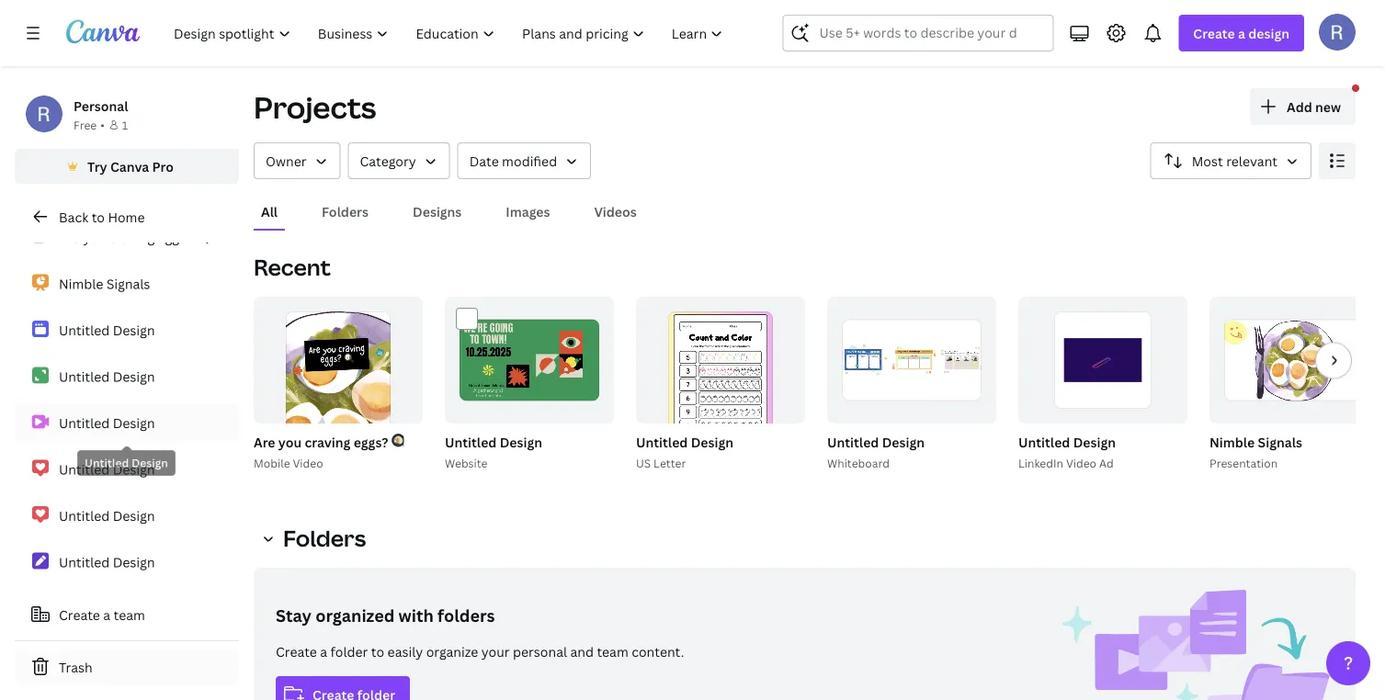 Task type: locate. For each thing, give the bounding box(es) containing it.
untitled design button
[[445, 431, 542, 454], [636, 431, 734, 454], [827, 431, 925, 454], [1019, 431, 1116, 454]]

🍳 inside are you craving eggs? 🍳 mobile video
[[391, 433, 404, 451]]

eggs? up nimble signals link
[[158, 229, 192, 246]]

0 vertical spatial folders
[[322, 203, 369, 220]]

2 untitled design link from the top
[[15, 357, 239, 396]]

untitled design website
[[445, 433, 542, 471]]

1 vertical spatial folders
[[283, 523, 366, 553]]

0 horizontal spatial craving
[[109, 229, 155, 246]]

1 of from the left
[[388, 403, 402, 415]]

videos button
[[587, 194, 644, 229]]

organized
[[316, 604, 395, 627]]

design
[[1249, 24, 1290, 42]]

5 untitled design from the top
[[59, 507, 155, 525]]

relevant
[[1226, 152, 1278, 170]]

2 vertical spatial a
[[320, 643, 327, 660]]

2 video from the left
[[1066, 455, 1097, 471]]

0 horizontal spatial you
[[83, 229, 106, 246]]

designs
[[413, 203, 462, 220]]

untitled design
[[59, 321, 155, 339], [59, 368, 155, 385], [59, 414, 155, 432], [59, 461, 155, 478], [59, 507, 155, 525], [59, 554, 155, 571]]

eggs? for are you craving eggs? 🍳
[[158, 229, 192, 246]]

you down back to home
[[83, 229, 106, 246]]

2 horizontal spatial 1
[[1336, 403, 1342, 415]]

1 horizontal spatial nimble
[[1210, 433, 1255, 451]]

untitled inside untitled design us letter
[[636, 433, 688, 451]]

design inside untitled design whiteboard
[[882, 433, 925, 451]]

0 vertical spatial a
[[1238, 24, 1246, 42]]

2 horizontal spatial create
[[1193, 24, 1235, 42]]

and
[[570, 643, 594, 660]]

of for are you craving eggs? 🍳
[[388, 403, 402, 415]]

0 horizontal spatial of
[[388, 403, 402, 415]]

try canva pro button
[[15, 149, 239, 184]]

0 horizontal spatial eggs?
[[158, 229, 192, 246]]

craving inside are you craving eggs? 🍳 mobile video
[[305, 433, 351, 451]]

0 vertical spatial signals
[[106, 275, 150, 293]]

craving for are you craving eggs? 🍳 mobile video
[[305, 433, 351, 451]]

video down "are you craving eggs? 🍳" "button"
[[293, 455, 323, 471]]

design inside untitled design linkedin video ad
[[1073, 433, 1116, 451]]

you inside are you craving eggs? 🍳 mobile video
[[278, 433, 302, 451]]

create
[[1193, 24, 1235, 42], [59, 606, 100, 624], [276, 643, 317, 660]]

date
[[469, 152, 499, 170]]

signals
[[106, 275, 150, 293], [1258, 433, 1302, 451]]

signals up presentation
[[1258, 433, 1302, 451]]

0 horizontal spatial are
[[59, 229, 80, 246]]

1 horizontal spatial eggs?
[[354, 433, 388, 451]]

team up trash link
[[114, 606, 145, 624]]

folder
[[330, 643, 368, 660]]

back to home link
[[15, 199, 239, 235]]

create inside button
[[59, 606, 100, 624]]

Category button
[[348, 142, 450, 179]]

1 horizontal spatial signals
[[1258, 433, 1302, 451]]

create for create a folder to easily organize your personal and team content.
[[276, 643, 317, 660]]

design
[[113, 321, 155, 339], [113, 368, 155, 385], [113, 414, 155, 432], [500, 433, 542, 451], [691, 433, 734, 451], [882, 433, 925, 451], [1073, 433, 1116, 451], [113, 461, 155, 478], [113, 507, 155, 525], [113, 554, 155, 571]]

untitled inside untitled design linkedin video ad
[[1019, 433, 1070, 451]]

you
[[83, 229, 106, 246], [278, 433, 302, 451]]

video left "ad"
[[1066, 455, 1097, 471]]

are
[[59, 229, 80, 246], [254, 433, 275, 451]]

0 vertical spatial nimble
[[59, 275, 103, 293]]

eggs? inside are you craving eggs? 🍳 link
[[158, 229, 192, 246]]

craving for are you craving eggs? 🍳
[[109, 229, 155, 246]]

images button
[[499, 194, 557, 229]]

1 left 2
[[1336, 403, 1342, 415]]

🍳 inside are you craving eggs? 🍳 link
[[195, 229, 208, 246]]

to right back
[[92, 208, 105, 226]]

0 horizontal spatial a
[[103, 606, 110, 624]]

eggs? down 1 of 3
[[354, 433, 388, 451]]

3 untitled design button from the left
[[827, 431, 925, 454]]

to
[[92, 208, 105, 226], [371, 643, 384, 660]]

2 untitled design button from the left
[[636, 431, 734, 454]]

folders
[[322, 203, 369, 220], [283, 523, 366, 553]]

are down back
[[59, 229, 80, 246]]

1 vertical spatial craving
[[305, 433, 351, 451]]

eggs?
[[158, 229, 192, 246], [354, 433, 388, 451]]

mobile
[[254, 455, 290, 471]]

3
[[404, 403, 410, 415]]

4 untitled design button from the left
[[1019, 431, 1116, 454]]

1 left 3
[[380, 403, 385, 415]]

of left 3
[[388, 403, 402, 415]]

video
[[293, 455, 323, 471], [1066, 455, 1097, 471]]

modified
[[502, 152, 557, 170]]

1 horizontal spatial video
[[1066, 455, 1097, 471]]

0 horizontal spatial nimble
[[59, 275, 103, 293]]

nimble down are you craving eggs? 🍳 link
[[59, 275, 103, 293]]

a left "folder"
[[320, 643, 327, 660]]

1 horizontal spatial 1
[[380, 403, 385, 415]]

signals inside list
[[106, 275, 150, 293]]

0 vertical spatial create
[[1193, 24, 1235, 42]]

nimble inside nimble signals link
[[59, 275, 103, 293]]

nimble up presentation
[[1210, 433, 1255, 451]]

a inside button
[[103, 606, 110, 624]]

of
[[388, 403, 402, 415], [1344, 403, 1358, 415]]

untitled
[[59, 321, 110, 339], [59, 368, 110, 385], [59, 414, 110, 432], [445, 433, 497, 451], [636, 433, 688, 451], [827, 433, 879, 451], [1019, 433, 1070, 451], [59, 461, 110, 478], [59, 507, 110, 525], [59, 554, 110, 571]]

untitled design linkedin video ad
[[1019, 433, 1116, 471]]

2 vertical spatial create
[[276, 643, 317, 660]]

signals inside nimble signals presentation
[[1258, 433, 1302, 451]]

nimble inside nimble signals presentation
[[1210, 433, 1255, 451]]

0 horizontal spatial signals
[[106, 275, 150, 293]]

a left design
[[1238, 24, 1246, 42]]

a up trash link
[[103, 606, 110, 624]]

1 horizontal spatial a
[[320, 643, 327, 660]]

eggs? inside are you craving eggs? 🍳 mobile video
[[354, 433, 388, 451]]

1 untitled design button from the left
[[445, 431, 542, 454]]

are you craving eggs? 🍳 link
[[15, 218, 239, 257]]

untitled design button up website at the bottom
[[445, 431, 542, 454]]

2 horizontal spatial a
[[1238, 24, 1246, 42]]

pro
[[152, 158, 174, 175]]

folders down category
[[322, 203, 369, 220]]

0 horizontal spatial to
[[92, 208, 105, 226]]

nimble for nimble signals presentation
[[1210, 433, 1255, 451]]

0 vertical spatial eggs?
[[158, 229, 192, 246]]

0 vertical spatial you
[[83, 229, 106, 246]]

0 horizontal spatial video
[[293, 455, 323, 471]]

team inside create a team button
[[114, 606, 145, 624]]

add
[[1287, 98, 1312, 115]]

website
[[445, 455, 488, 471]]

1 vertical spatial create
[[59, 606, 100, 624]]

1 horizontal spatial craving
[[305, 433, 351, 451]]

1
[[122, 117, 128, 132], [380, 403, 385, 415], [1336, 403, 1342, 415]]

1 horizontal spatial create
[[276, 643, 317, 660]]

are you craving eggs? 🍳 button
[[254, 431, 404, 454]]

1 horizontal spatial to
[[371, 643, 384, 660]]

create left design
[[1193, 24, 1235, 42]]

1 of 2
[[1336, 403, 1366, 415]]

list containing are you craving eggs? 🍳
[[15, 218, 239, 582]]

untitled design button up linkedin
[[1019, 431, 1116, 454]]

of for nimble signals
[[1344, 403, 1358, 415]]

create for create a team
[[59, 606, 100, 624]]

untitled design link
[[15, 311, 239, 350], [15, 357, 239, 396], [15, 404, 239, 443], [15, 450, 239, 489], [15, 496, 239, 535], [15, 543, 239, 582]]

are inside are you craving eggs? 🍳 mobile video
[[254, 433, 275, 451]]

team right and
[[597, 643, 629, 660]]

0 horizontal spatial 🍳
[[195, 229, 208, 246]]

of left 2
[[1344, 403, 1358, 415]]

new
[[1315, 98, 1341, 115]]

1 vertical spatial you
[[278, 433, 302, 451]]

Date modified button
[[457, 142, 591, 179]]

0 vertical spatial to
[[92, 208, 105, 226]]

video inside are you craving eggs? 🍳 mobile video
[[293, 455, 323, 471]]

1 horizontal spatial team
[[597, 643, 629, 660]]

0 vertical spatial team
[[114, 606, 145, 624]]

1 vertical spatial eggs?
[[354, 433, 388, 451]]

designs button
[[405, 194, 469, 229]]

1 horizontal spatial you
[[278, 433, 302, 451]]

design inside untitled design us letter
[[691, 433, 734, 451]]

signals down are you craving eggs? 🍳 link
[[106, 275, 150, 293]]

nimble
[[59, 275, 103, 293], [1210, 433, 1255, 451]]

0 horizontal spatial create
[[59, 606, 100, 624]]

back
[[59, 208, 88, 226]]

are for are you craving eggs? 🍳 mobile video
[[254, 433, 275, 451]]

untitled design button up whiteboard
[[827, 431, 925, 454]]

5 untitled design link from the top
[[15, 496, 239, 535]]

🍳
[[195, 229, 208, 246], [391, 433, 404, 451]]

most relevant
[[1192, 152, 1278, 170]]

1 video from the left
[[293, 455, 323, 471]]

untitled design button up letter
[[636, 431, 734, 454]]

trash
[[59, 659, 92, 676]]

video inside untitled design linkedin video ad
[[1066, 455, 1097, 471]]

most
[[1192, 152, 1223, 170]]

🍳 down 1 of 3
[[391, 433, 404, 451]]

🍳 left all button
[[195, 229, 208, 246]]

a inside dropdown button
[[1238, 24, 1246, 42]]

create down stay
[[276, 643, 317, 660]]

create inside dropdown button
[[1193, 24, 1235, 42]]

Owner button
[[254, 142, 341, 179]]

back to home
[[59, 208, 145, 226]]

🍳 for are you craving eggs? 🍳
[[195, 229, 208, 246]]

videos
[[594, 203, 637, 220]]

2 of from the left
[[1344, 403, 1358, 415]]

1 vertical spatial signals
[[1258, 433, 1302, 451]]

content.
[[632, 643, 684, 660]]

0 vertical spatial are
[[59, 229, 80, 246]]

team
[[114, 606, 145, 624], [597, 643, 629, 660]]

craving
[[109, 229, 155, 246], [305, 433, 351, 451]]

are up mobile at left bottom
[[254, 433, 275, 451]]

stay
[[276, 604, 312, 627]]

1 vertical spatial a
[[103, 606, 110, 624]]

to left easily
[[371, 643, 384, 660]]

us
[[636, 455, 651, 471]]

add new
[[1287, 98, 1341, 115]]

1 vertical spatial nimble
[[1210, 433, 1255, 451]]

you for are you craving eggs? 🍳
[[83, 229, 106, 246]]

0 vertical spatial craving
[[109, 229, 155, 246]]

design inside untitled design website
[[500, 433, 542, 451]]

a
[[1238, 24, 1246, 42], [103, 606, 110, 624], [320, 643, 327, 660]]

1 horizontal spatial of
[[1344, 403, 1358, 415]]

presentation
[[1210, 455, 1278, 471]]

organize
[[426, 643, 478, 660]]

folders up organized
[[283, 523, 366, 553]]

folders inside button
[[322, 203, 369, 220]]

0 horizontal spatial team
[[114, 606, 145, 624]]

untitled inside untitled design whiteboard
[[827, 433, 879, 451]]

1 for are
[[380, 403, 385, 415]]

create up trash
[[59, 606, 100, 624]]

None search field
[[783, 15, 1054, 51]]

list
[[15, 218, 239, 582]]

1 horizontal spatial are
[[254, 433, 275, 451]]

projects
[[254, 87, 376, 127]]

ad
[[1099, 455, 1114, 471]]

untitled design button for untitled design linkedin video ad
[[1019, 431, 1116, 454]]

stay organized with folders
[[276, 604, 495, 627]]

1 vertical spatial are
[[254, 433, 275, 451]]

untitled inside untitled design website
[[445, 433, 497, 451]]

letter
[[654, 455, 686, 471]]

nimble for nimble signals
[[59, 275, 103, 293]]

0 vertical spatial 🍳
[[195, 229, 208, 246]]

linkedin
[[1019, 455, 1064, 471]]

Search search field
[[819, 16, 1017, 51]]

1 untitled design from the top
[[59, 321, 155, 339]]

1 right •
[[122, 117, 128, 132]]

1 vertical spatial 🍳
[[391, 433, 404, 451]]

1 horizontal spatial 🍳
[[391, 433, 404, 451]]

you up mobile at left bottom
[[278, 433, 302, 451]]



Task type: vqa. For each thing, say whether or not it's contained in the screenshot.
Ben
no



Task type: describe. For each thing, give the bounding box(es) containing it.
easily
[[388, 643, 423, 660]]

untitled design button for untitled design website
[[445, 431, 542, 454]]

ruby anderson image
[[1319, 14, 1356, 50]]

1 for nimble
[[1336, 403, 1342, 415]]

untitled design button for untitled design whiteboard
[[827, 431, 925, 454]]

nimble signals button
[[1210, 431, 1302, 454]]

folders button
[[314, 194, 376, 229]]

are for are you craving eggs? 🍳
[[59, 229, 80, 246]]

home
[[108, 208, 145, 226]]

canva
[[110, 158, 149, 175]]

owner
[[266, 152, 307, 170]]

create a team
[[59, 606, 145, 624]]

6 untitled design from the top
[[59, 554, 155, 571]]

a for folder
[[320, 643, 327, 660]]

folders button
[[254, 520, 377, 557]]

untitled design us letter
[[636, 433, 734, 471]]

create a design button
[[1179, 15, 1304, 51]]

whiteboard
[[827, 455, 890, 471]]

images
[[506, 203, 550, 220]]

1 vertical spatial team
[[597, 643, 629, 660]]

trash link
[[15, 649, 239, 686]]

nimble signals
[[59, 275, 150, 293]]

personal
[[74, 97, 128, 114]]

free
[[74, 117, 97, 132]]

a for design
[[1238, 24, 1246, 42]]

2 untitled design from the top
[[59, 368, 155, 385]]

try canva pro
[[87, 158, 174, 175]]

folders inside dropdown button
[[283, 523, 366, 553]]

•
[[100, 117, 105, 132]]

create a folder to easily organize your personal and team content.
[[276, 643, 684, 660]]

untitled design whiteboard
[[827, 433, 925, 471]]

🍳 for are you craving eggs? 🍳 mobile video
[[391, 433, 404, 451]]

add new button
[[1250, 88, 1356, 125]]

category
[[360, 152, 416, 170]]

your
[[481, 643, 510, 660]]

you for are you craving eggs? 🍳 mobile video
[[278, 433, 302, 451]]

4 untitled design from the top
[[59, 461, 155, 478]]

create for create a design
[[1193, 24, 1235, 42]]

4 untitled design link from the top
[[15, 450, 239, 489]]

signals for nimble signals presentation
[[1258, 433, 1302, 451]]

untitled design button for untitled design us letter
[[636, 431, 734, 454]]

create a design
[[1193, 24, 1290, 42]]

0 horizontal spatial 1
[[122, 117, 128, 132]]

free •
[[74, 117, 105, 132]]

signals for nimble signals
[[106, 275, 150, 293]]

3 untitled design from the top
[[59, 414, 155, 432]]

recent
[[254, 252, 331, 282]]

eggs? for are you craving eggs? 🍳 mobile video
[[354, 433, 388, 451]]

date modified
[[469, 152, 557, 170]]

try
[[87, 158, 107, 175]]

1 of 3
[[380, 403, 410, 415]]

are you craving eggs? 🍳 mobile video
[[254, 433, 404, 471]]

personal
[[513, 643, 567, 660]]

a for team
[[103, 606, 110, 624]]

nimble signals link
[[15, 264, 239, 303]]

folders
[[438, 604, 495, 627]]

1 vertical spatial to
[[371, 643, 384, 660]]

all button
[[254, 194, 285, 229]]

top level navigation element
[[162, 15, 739, 51]]

create a team button
[[15, 597, 239, 633]]

are you craving eggs? 🍳
[[59, 229, 208, 246]]

Sort by button
[[1151, 142, 1312, 179]]

with
[[399, 604, 434, 627]]

6 untitled design link from the top
[[15, 543, 239, 582]]

nimble signals presentation
[[1210, 433, 1302, 471]]

2
[[1361, 403, 1366, 415]]

1 untitled design link from the top
[[15, 311, 239, 350]]

3 untitled design link from the top
[[15, 404, 239, 443]]

all
[[261, 203, 278, 220]]



